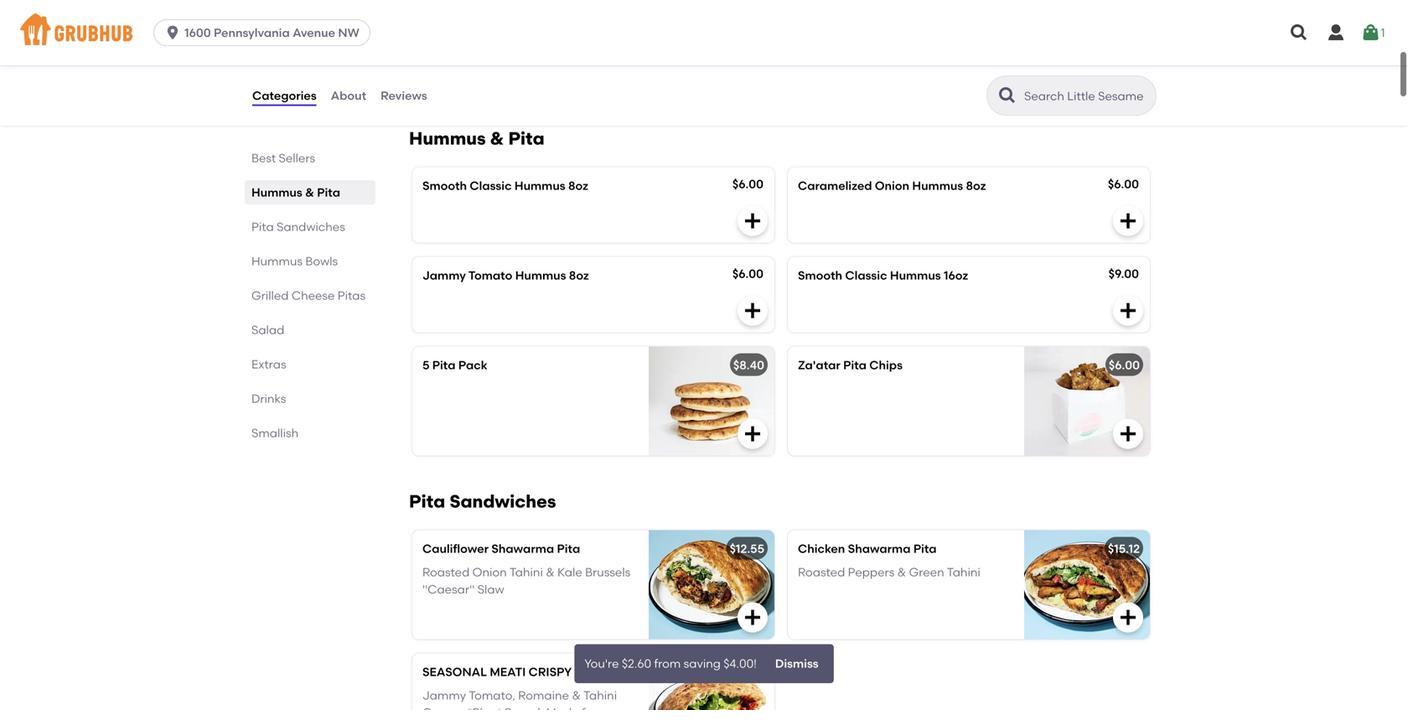 Task type: vqa. For each thing, say whether or not it's contained in the screenshot.
the left the Smooth
yes



Task type: locate. For each thing, give the bounding box(es) containing it.
pita up bowls
[[317, 185, 340, 200]]

tahini down the cauliflower shawarma pita
[[510, 565, 543, 580]]

grilled cheese pitas
[[252, 288, 366, 303]]

hummus & pita down sellers
[[252, 185, 340, 200]]

1 vertical spatial sandwiches
[[450, 491, 556, 512]]

1 jammy from the top
[[423, 268, 466, 283]]

0 horizontal spatial onion
[[473, 565, 507, 580]]

5 pita pack image
[[649, 347, 775, 456]]

cutlet
[[629, 665, 676, 679]]

& down sellers
[[305, 185, 314, 200]]

onion
[[875, 179, 910, 193], [473, 565, 507, 580]]

0 vertical spatial classic
[[470, 179, 512, 193]]

za'atar pita chips image
[[1025, 347, 1151, 456]]

1 horizontal spatial classic
[[846, 268, 888, 283]]

tahini
[[510, 565, 543, 580], [947, 565, 981, 580], [584, 689, 617, 703]]

"caesar"
[[423, 582, 475, 597]]

0 vertical spatial hummus & pita
[[409, 128, 545, 149]]

1600 pennsylvania avenue nw
[[185, 26, 360, 40]]

tahini for seasonal meati crispy chick'n cutlet
[[584, 689, 617, 703]]

best sellers
[[252, 151, 315, 165]]

svg image
[[1290, 23, 1310, 43], [1327, 23, 1347, 43], [164, 24, 181, 41], [743, 301, 763, 321], [1119, 301, 1139, 321], [1119, 424, 1139, 444], [743, 607, 763, 628]]

alert
[[575, 645, 834, 684]]

categories
[[252, 88, 317, 103]]

cauliflower shawarma pita
[[423, 542, 581, 556]]

onion up slaw
[[473, 565, 507, 580]]

pita right 5
[[433, 358, 456, 372]]

za'atar
[[798, 358, 841, 372]]

about button
[[330, 65, 367, 126]]

1 vertical spatial smooth
[[798, 268, 843, 283]]

roasted down chicken
[[798, 565, 846, 580]]

1 vertical spatial onion
[[473, 565, 507, 580]]

& inside jammy tomato, romaine & tahini caesar *plant based, made fro
[[572, 689, 581, 703]]

0 vertical spatial onion
[[875, 179, 910, 193]]

brussels
[[585, 565, 631, 580]]

classic
[[470, 179, 512, 193], [846, 268, 888, 283]]

onion inside roasted onion tahini & kale brussels "caesar" slaw
[[473, 565, 507, 580]]

shawarma up the peppers
[[848, 542, 911, 556]]

hummus
[[409, 128, 486, 149], [515, 179, 566, 193], [913, 179, 964, 193], [252, 185, 303, 200], [252, 254, 303, 268], [516, 268, 566, 283], [891, 268, 942, 283]]

categories button
[[252, 65, 318, 126]]

1 vertical spatial classic
[[846, 268, 888, 283]]

16oz
[[944, 268, 969, 283]]

0 horizontal spatial tahini
[[510, 565, 543, 580]]

svg image
[[1362, 23, 1382, 43], [745, 63, 765, 83], [743, 211, 763, 231], [1119, 211, 1139, 231], [743, 424, 763, 444], [1119, 607, 1139, 628]]

bowls
[[306, 254, 338, 268]]

onion right caramelized
[[875, 179, 910, 193]]

0 horizontal spatial shawarma
[[492, 542, 554, 556]]

tomato
[[469, 268, 513, 283]]

$6.00
[[733, 177, 764, 191], [1109, 177, 1140, 191], [733, 267, 764, 281], [1109, 358, 1141, 372]]

pita sandwiches up the cauliflower shawarma pita
[[409, 491, 556, 512]]

2 jammy from the top
[[423, 689, 466, 703]]

1 vertical spatial jammy
[[423, 689, 466, 703]]

sellers
[[279, 151, 315, 165]]

1 horizontal spatial roasted
[[798, 565, 846, 580]]

about
[[331, 88, 367, 103]]

2 roasted from the left
[[798, 565, 846, 580]]

dismiss button
[[771, 655, 824, 673]]

2 shawarma from the left
[[848, 542, 911, 556]]

pita sandwiches up the hummus bowls
[[252, 220, 345, 234]]

seasonal
[[423, 665, 487, 679]]

pita up green
[[914, 542, 937, 556]]

tahini inside roasted onion tahini & kale brussels "caesar" slaw
[[510, 565, 543, 580]]

roasted inside roasted onion tahini & kale brussels "caesar" slaw
[[423, 565, 470, 580]]

Search Little Sesame search field
[[1023, 88, 1151, 104]]

tahini down chick'n
[[584, 689, 617, 703]]

dismiss
[[776, 657, 819, 671]]

drinks
[[252, 392, 286, 406]]

salad
[[252, 323, 285, 337]]

chicken shawarma pita image
[[1025, 530, 1151, 639]]

1 vertical spatial pita sandwiches
[[409, 491, 556, 512]]

hummus & pita
[[409, 128, 545, 149], [252, 185, 340, 200]]

$6.00 for smooth classic hummus 8oz
[[733, 177, 764, 191]]

chicken shawarma hot pita image
[[651, 0, 777, 95]]

$6.00 for jammy tomato hummus 8oz
[[733, 267, 764, 281]]

*plant
[[467, 706, 502, 710]]

& up made
[[572, 689, 581, 703]]

jammy up caesar
[[423, 689, 466, 703]]

&
[[490, 128, 504, 149], [305, 185, 314, 200], [546, 565, 555, 580], [898, 565, 907, 580], [572, 689, 581, 703]]

avenue
[[293, 26, 335, 40]]

jammy
[[423, 268, 466, 283], [423, 689, 466, 703]]

roasted onion tahini & kale brussels "caesar" slaw
[[423, 565, 631, 597]]

0 horizontal spatial smooth
[[423, 179, 467, 193]]

chips
[[870, 358, 903, 372]]

kale
[[558, 565, 583, 580]]

1 horizontal spatial pita sandwiches
[[409, 491, 556, 512]]

0 horizontal spatial hummus & pita
[[252, 185, 340, 200]]

alert containing you're $2.60 from saving $4.00!
[[575, 645, 834, 684]]

0 vertical spatial jammy
[[423, 268, 466, 283]]

roasted up '"caesar"'
[[423, 565, 470, 580]]

roasted
[[423, 565, 470, 580], [798, 565, 846, 580]]

shawarma
[[492, 542, 554, 556], [848, 542, 911, 556]]

1 horizontal spatial hummus & pita
[[409, 128, 545, 149]]

classic for smooth classic hummus 16oz
[[846, 268, 888, 283]]

1 horizontal spatial sandwiches
[[450, 491, 556, 512]]

shawarma for onion
[[492, 542, 554, 556]]

1 button
[[1362, 18, 1386, 48]]

0 horizontal spatial sandwiches
[[277, 220, 345, 234]]

pita up smooth classic hummus 8oz
[[509, 128, 545, 149]]

8oz
[[569, 179, 589, 193], [967, 179, 987, 193], [569, 268, 589, 283]]

smooth for smooth classic hummus 16oz
[[798, 268, 843, 283]]

search icon image
[[998, 86, 1018, 106]]

saving
[[684, 657, 721, 671]]

pita
[[509, 128, 545, 149], [317, 185, 340, 200], [252, 220, 274, 234], [433, 358, 456, 372], [844, 358, 867, 372], [409, 491, 446, 512], [557, 542, 581, 556], [914, 542, 937, 556]]

seasonal meati crispy chick'n cutlet image
[[649, 654, 775, 710]]

jammy inside jammy tomato, romaine & tahini caesar *plant based, made fro
[[423, 689, 466, 703]]

& left kale
[[546, 565, 555, 580]]

jammy left tomato
[[423, 268, 466, 283]]

you're
[[585, 657, 619, 671]]

1 horizontal spatial onion
[[875, 179, 910, 193]]

0 horizontal spatial roasted
[[423, 565, 470, 580]]

0 horizontal spatial classic
[[470, 179, 512, 193]]

smooth
[[423, 179, 467, 193], [798, 268, 843, 283]]

shawarma up roasted onion tahini & kale brussels "caesar" slaw
[[492, 542, 554, 556]]

1 vertical spatial hummus & pita
[[252, 185, 340, 200]]

2 horizontal spatial tahini
[[947, 565, 981, 580]]

tahini inside jammy tomato, romaine & tahini caesar *plant based, made fro
[[584, 689, 617, 703]]

1 horizontal spatial tahini
[[584, 689, 617, 703]]

0 vertical spatial pita sandwiches
[[252, 220, 345, 234]]

1 horizontal spatial smooth
[[798, 268, 843, 283]]

hummus & pita up smooth classic hummus 8oz
[[409, 128, 545, 149]]

grilled
[[252, 288, 289, 303]]

sandwiches
[[277, 220, 345, 234], [450, 491, 556, 512]]

chicken
[[798, 542, 846, 556]]

pennsylvania
[[214, 26, 290, 40]]

crispy
[[529, 665, 572, 679]]

pita sandwiches
[[252, 220, 345, 234], [409, 491, 556, 512]]

1 shawarma from the left
[[492, 542, 554, 556]]

tahini right green
[[947, 565, 981, 580]]

0 vertical spatial smooth
[[423, 179, 467, 193]]

1 roasted from the left
[[423, 565, 470, 580]]

best
[[252, 151, 276, 165]]

$15.95
[[731, 665, 765, 679]]

nw
[[338, 26, 360, 40]]

seasonal meati crispy chick'n cutlet
[[423, 665, 676, 679]]

pita up cauliflower
[[409, 491, 446, 512]]

main navigation navigation
[[0, 0, 1409, 65]]

smooth for smooth classic hummus 8oz
[[423, 179, 467, 193]]

1 horizontal spatial shawarma
[[848, 542, 911, 556]]

sandwiches up bowls
[[277, 220, 345, 234]]

sandwiches up the cauliflower shawarma pita
[[450, 491, 556, 512]]



Task type: describe. For each thing, give the bounding box(es) containing it.
extras
[[252, 357, 286, 372]]

$4.00!
[[724, 657, 757, 671]]

cheese
[[292, 288, 335, 303]]

svg image inside 1600 pennsylvania avenue nw button
[[164, 24, 181, 41]]

& up smooth classic hummus 8oz
[[490, 128, 504, 149]]

$6.00 for caramelized onion hummus 8oz
[[1109, 177, 1140, 191]]

1
[[1382, 25, 1386, 40]]

& inside roasted onion tahini & kale brussels "caesar" slaw
[[546, 565, 555, 580]]

$9.00
[[1109, 267, 1140, 281]]

shawarma for peppers
[[848, 542, 911, 556]]

smooth classic hummus 8oz
[[423, 179, 589, 193]]

made
[[546, 706, 579, 710]]

classic for smooth classic hummus 8oz
[[470, 179, 512, 193]]

0 horizontal spatial pita sandwiches
[[252, 220, 345, 234]]

roasted peppers & green tahini
[[798, 565, 981, 580]]

8oz for jammy tomato hummus 8oz
[[569, 268, 589, 283]]

from
[[655, 657, 681, 671]]

hummus bowls
[[252, 254, 338, 268]]

reviews
[[381, 88, 428, 103]]

$12.55
[[730, 542, 765, 556]]

onion for tahini
[[473, 565, 507, 580]]

caesar
[[423, 706, 464, 710]]

tahini for chicken shawarma pita
[[947, 565, 981, 580]]

8oz for smooth classic hummus 8oz
[[569, 179, 589, 193]]

you're $2.60 from saving $4.00!
[[585, 657, 757, 671]]

za'atar pita chips
[[798, 358, 903, 372]]

8oz for caramelized onion hummus 8oz
[[967, 179, 987, 193]]

based,
[[505, 706, 544, 710]]

chicken shawarma pita
[[798, 542, 937, 556]]

1600
[[185, 26, 211, 40]]

romaine
[[518, 689, 569, 703]]

$8.40
[[734, 358, 765, 372]]

tomato,
[[469, 689, 516, 703]]

svg image inside 1 button
[[1362, 23, 1382, 43]]

green
[[910, 565, 945, 580]]

jammy for jammy tomato, romaine & tahini caesar *plant based, made fro
[[423, 689, 466, 703]]

pita up kale
[[557, 542, 581, 556]]

meati
[[490, 665, 526, 679]]

reviews button
[[380, 65, 428, 126]]

slaw
[[478, 582, 505, 597]]

1600 pennsylvania avenue nw button
[[154, 19, 377, 46]]

roasted for roasted onion tahini & kale brussels "caesar" slaw
[[423, 565, 470, 580]]

peppers
[[848, 565, 895, 580]]

$2.60
[[622, 657, 652, 671]]

5 pita pack
[[423, 358, 488, 372]]

cauliflower
[[423, 542, 489, 556]]

onion for hummus
[[875, 179, 910, 193]]

pitas
[[338, 288, 366, 303]]

pita up the hummus bowls
[[252, 220, 274, 234]]

pita left chips
[[844, 358, 867, 372]]

caramelized onion hummus 8oz
[[798, 179, 987, 193]]

& left green
[[898, 565, 907, 580]]

cauliflower shawarma pita image
[[649, 530, 775, 639]]

caramelized
[[798, 179, 873, 193]]

chick'n
[[575, 665, 627, 679]]

pack
[[459, 358, 488, 372]]

jammy for jammy tomato hummus 8oz
[[423, 268, 466, 283]]

smallish
[[252, 426, 299, 440]]

$15.12
[[1109, 542, 1141, 556]]

5
[[423, 358, 430, 372]]

jammy tomato, romaine & tahini caesar *plant based, made fro
[[423, 689, 617, 710]]

smooth classic hummus 16oz
[[798, 268, 969, 283]]

jammy tomato hummus 8oz
[[423, 268, 589, 283]]

roasted for roasted peppers & green tahini
[[798, 565, 846, 580]]

0 vertical spatial sandwiches
[[277, 220, 345, 234]]



